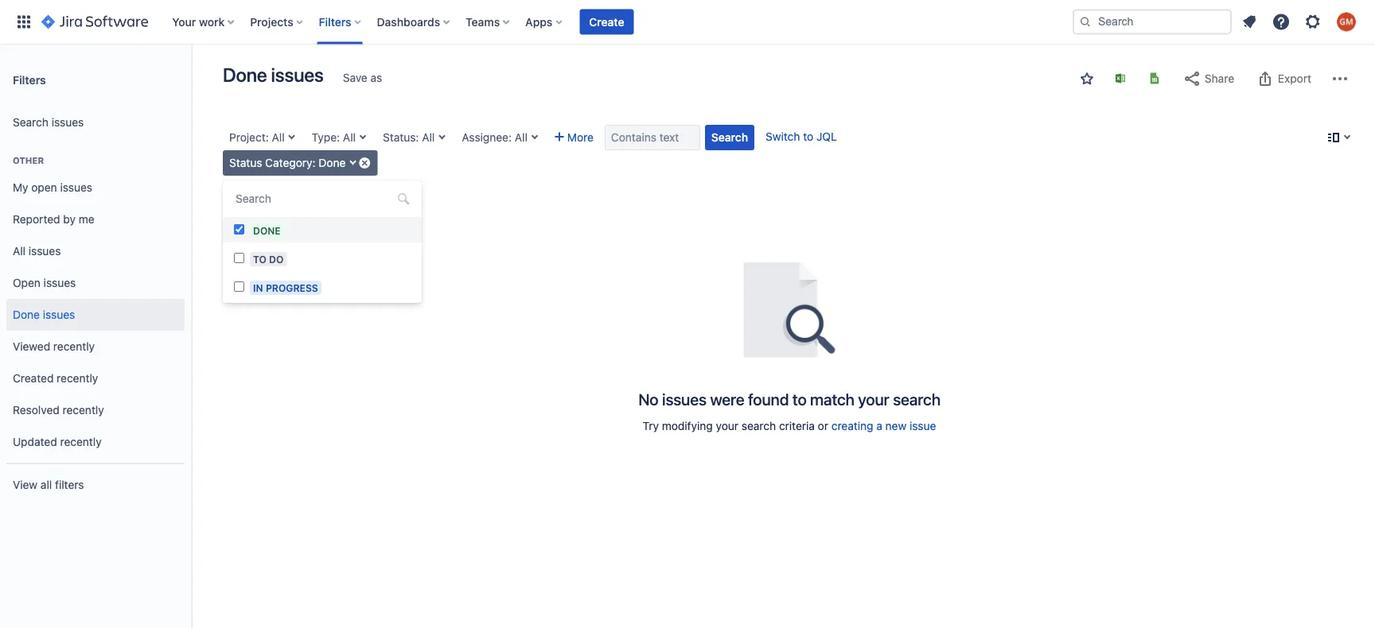 Task type: vqa. For each thing, say whether or not it's contained in the screenshot.
a
yes



Task type: locate. For each thing, give the bounding box(es) containing it.
search
[[13, 116, 49, 129], [712, 131, 748, 144]]

recently
[[53, 340, 95, 353], [57, 372, 98, 385], [63, 404, 104, 417], [60, 436, 102, 449]]

recently down resolved recently "link"
[[60, 436, 102, 449]]

or
[[818, 420, 829, 433]]

remove criteria image
[[358, 156, 371, 169]]

all for project: all
[[272, 131, 285, 144]]

recently down created recently link
[[63, 404, 104, 417]]

dashboards
[[377, 15, 440, 28]]

updated recently
[[13, 436, 102, 449]]

1 vertical spatial your
[[716, 420, 739, 433]]

all up "open"
[[13, 245, 26, 258]]

your profile and settings image
[[1337, 12, 1356, 31]]

banner
[[0, 0, 1375, 45]]

found
[[748, 390, 789, 409]]

open
[[13, 277, 41, 290]]

in
[[253, 282, 263, 294]]

creating
[[832, 420, 874, 433]]

share link
[[1175, 66, 1243, 92]]

updated
[[13, 436, 57, 449]]

issues up "viewed recently"
[[43, 309, 75, 322]]

0 vertical spatial search field
[[1073, 9, 1232, 35]]

done down "open"
[[13, 309, 40, 322]]

done issues link
[[6, 299, 185, 331]]

open issues link
[[6, 267, 185, 299]]

apps
[[525, 15, 553, 28]]

1 vertical spatial filters
[[13, 73, 46, 86]]

projects
[[250, 15, 293, 28]]

done issues down projects popup button
[[223, 64, 324, 86]]

0 horizontal spatial search
[[13, 116, 49, 129]]

sidebar navigation image
[[174, 64, 209, 96]]

my
[[13, 181, 28, 194]]

filters right projects popup button
[[319, 15, 351, 28]]

1 horizontal spatial search
[[712, 131, 748, 144]]

Search field
[[1073, 9, 1232, 35], [231, 188, 414, 210]]

0 vertical spatial your
[[858, 390, 890, 409]]

open
[[31, 181, 57, 194]]

1 vertical spatial search
[[712, 131, 748, 144]]

all right type:
[[343, 131, 356, 144]]

to
[[803, 130, 814, 143], [793, 390, 807, 409]]

try modifying your search criteria or creating a new issue
[[643, 420, 936, 433]]

creating a new issue link
[[832, 420, 936, 433]]

1 vertical spatial search
[[742, 420, 776, 433]]

1 horizontal spatial filters
[[319, 15, 351, 28]]

your down were
[[716, 420, 739, 433]]

all right status:
[[422, 131, 435, 144]]

view all filters link
[[6, 470, 185, 501]]

view all filters
[[13, 479, 84, 492]]

1 horizontal spatial search field
[[1073, 9, 1232, 35]]

recently down viewed recently "link"
[[57, 372, 98, 385]]

all issues link
[[6, 236, 185, 267]]

jira software image
[[41, 12, 148, 31], [41, 12, 148, 31]]

done right sidebar navigation image
[[223, 64, 267, 86]]

0 vertical spatial search
[[893, 390, 941, 409]]

recently for resolved recently
[[63, 404, 104, 417]]

recently for created recently
[[57, 372, 98, 385]]

were
[[710, 390, 745, 409]]

open in microsoft excel image
[[1114, 72, 1127, 85]]

search down found
[[742, 420, 776, 433]]

other
[[13, 156, 44, 166]]

switch
[[766, 130, 800, 143]]

1 vertical spatial done issues
[[13, 309, 75, 322]]

search up other
[[13, 116, 49, 129]]

search field down 'category:'
[[231, 188, 414, 210]]

status: all
[[383, 131, 435, 144]]

0 vertical spatial done issues
[[223, 64, 324, 86]]

as
[[371, 71, 382, 84]]

all for status: all
[[422, 131, 435, 144]]

my open issues
[[13, 181, 92, 194]]

search left switch
[[712, 131, 748, 144]]

filters
[[319, 15, 351, 28], [13, 73, 46, 86]]

assignee:
[[462, 131, 512, 144]]

status:
[[383, 131, 419, 144]]

type:
[[312, 131, 340, 144]]

search issues link
[[6, 107, 185, 138]]

to left jql
[[803, 130, 814, 143]]

all right assignee:
[[515, 131, 528, 144]]

notifications image
[[1240, 12, 1259, 31]]

my open issues link
[[6, 172, 185, 204]]

all
[[272, 131, 285, 144], [343, 131, 356, 144], [422, 131, 435, 144], [515, 131, 528, 144], [13, 245, 26, 258]]

all up "status category: done"
[[272, 131, 285, 144]]

your
[[172, 15, 196, 28]]

banner containing your work
[[0, 0, 1375, 45]]

no issues were found to match your search
[[638, 390, 941, 409]]

search field up 'open in google sheets' image
[[1073, 9, 1232, 35]]

created
[[13, 372, 54, 385]]

issues right "open"
[[44, 277, 76, 290]]

created recently
[[13, 372, 98, 385]]

your up a
[[858, 390, 890, 409]]

done down type: all
[[319, 156, 346, 170]]

your
[[858, 390, 890, 409], [716, 420, 739, 433]]

work
[[199, 15, 225, 28]]

filters up search issues
[[13, 73, 46, 86]]

None checkbox
[[234, 253, 244, 263]]

reported by me link
[[6, 204, 185, 236]]

try
[[643, 420, 659, 433]]

None checkbox
[[234, 224, 244, 235], [234, 282, 244, 292], [234, 224, 244, 235], [234, 282, 244, 292]]

by
[[63, 213, 76, 226]]

1 vertical spatial search field
[[231, 188, 414, 210]]

viewed recently link
[[6, 331, 185, 363]]

other group
[[6, 138, 185, 463]]

resolved
[[13, 404, 60, 417]]

to up criteria
[[793, 390, 807, 409]]

done
[[223, 64, 267, 86], [319, 156, 346, 170], [253, 225, 281, 236], [13, 309, 40, 322]]

search for search issues
[[13, 116, 49, 129]]

resolved recently link
[[6, 395, 185, 427]]

in progress
[[253, 282, 318, 294]]

viewed
[[13, 340, 50, 353]]

0 horizontal spatial search field
[[231, 188, 414, 210]]

done issues down open issues at the top
[[13, 309, 75, 322]]

save as button
[[335, 65, 390, 91]]

reported
[[13, 213, 60, 226]]

open in google sheets image
[[1149, 72, 1161, 85]]

recently up created recently
[[53, 340, 95, 353]]

all for assignee: all
[[515, 131, 528, 144]]

done issues
[[223, 64, 324, 86], [13, 309, 75, 322]]

0 vertical spatial search
[[13, 116, 49, 129]]

issues inside 'link'
[[44, 277, 76, 290]]

share
[[1205, 72, 1235, 85]]

0 vertical spatial to
[[803, 130, 814, 143]]

search inside button
[[712, 131, 748, 144]]

0 vertical spatial filters
[[319, 15, 351, 28]]

0 horizontal spatial done issues
[[13, 309, 75, 322]]

search up issue
[[893, 390, 941, 409]]



Task type: describe. For each thing, give the bounding box(es) containing it.
type: all
[[312, 131, 356, 144]]

switch to jql link
[[766, 130, 837, 143]]

projects button
[[245, 9, 309, 35]]

0 horizontal spatial filters
[[13, 73, 46, 86]]

issue
[[910, 420, 936, 433]]

apps button
[[521, 9, 569, 35]]

create button
[[580, 9, 634, 35]]

save as
[[343, 71, 382, 84]]

status category: done
[[229, 156, 346, 170]]

a
[[877, 420, 883, 433]]

search image
[[1079, 16, 1092, 28]]

export button
[[1248, 66, 1320, 92]]

1 horizontal spatial search
[[893, 390, 941, 409]]

help image
[[1272, 12, 1291, 31]]

done up to do
[[253, 225, 281, 236]]

match
[[810, 390, 855, 409]]

issues right open
[[60, 181, 92, 194]]

default image
[[397, 193, 410, 205]]

all inside other group
[[13, 245, 26, 258]]

more button
[[548, 125, 600, 150]]

done issues inside other group
[[13, 309, 75, 322]]

resolved recently
[[13, 404, 104, 417]]

Search issues using keywords text field
[[605, 125, 700, 150]]

progress
[[266, 282, 318, 294]]

issues down projects popup button
[[271, 64, 324, 86]]

settings image
[[1304, 12, 1323, 31]]

done inside other group
[[13, 309, 40, 322]]

open issues
[[13, 277, 76, 290]]

created recently link
[[6, 363, 185, 395]]

teams
[[466, 15, 500, 28]]

your work
[[172, 15, 225, 28]]

search for search
[[712, 131, 748, 144]]

filters button
[[314, 9, 367, 35]]

1 horizontal spatial done issues
[[223, 64, 324, 86]]

primary element
[[10, 0, 1073, 44]]

issues up modifying
[[662, 390, 707, 409]]

1 horizontal spatial your
[[858, 390, 890, 409]]

modifying
[[662, 420, 713, 433]]

project: all
[[229, 131, 285, 144]]

0 horizontal spatial search
[[742, 420, 776, 433]]

more
[[567, 131, 594, 144]]

appswitcher icon image
[[14, 12, 33, 31]]

all for type: all
[[343, 131, 356, 144]]

view
[[13, 479, 38, 492]]

status
[[229, 156, 262, 170]]

search field inside banner
[[1073, 9, 1232, 35]]

reported by me
[[13, 213, 94, 226]]

new
[[886, 420, 907, 433]]

assignee: all
[[462, 131, 528, 144]]

to do
[[253, 254, 284, 265]]

recently for viewed recently
[[53, 340, 95, 353]]

create
[[589, 15, 624, 28]]

search button
[[705, 125, 755, 150]]

1 vertical spatial to
[[793, 390, 807, 409]]

me
[[79, 213, 94, 226]]

all issues
[[13, 245, 61, 258]]

save
[[343, 71, 368, 84]]

to
[[253, 254, 267, 265]]

all
[[41, 479, 52, 492]]

export
[[1278, 72, 1312, 85]]

criteria
[[779, 420, 815, 433]]

small image
[[1081, 72, 1094, 85]]

filters
[[55, 479, 84, 492]]

dashboards button
[[372, 9, 456, 35]]

category:
[[265, 156, 316, 170]]

teams button
[[461, 9, 516, 35]]

no
[[638, 390, 659, 409]]

filters inside popup button
[[319, 15, 351, 28]]

issues up open issues at the top
[[29, 245, 61, 258]]

switch to jql
[[766, 130, 837, 143]]

search issues
[[13, 116, 84, 129]]

your work button
[[167, 9, 241, 35]]

recently for updated recently
[[60, 436, 102, 449]]

issues up my open issues
[[52, 116, 84, 129]]

do
[[269, 254, 284, 265]]

project:
[[229, 131, 269, 144]]

0 horizontal spatial your
[[716, 420, 739, 433]]

jql
[[817, 130, 837, 143]]

updated recently link
[[6, 427, 185, 458]]

viewed recently
[[13, 340, 95, 353]]



